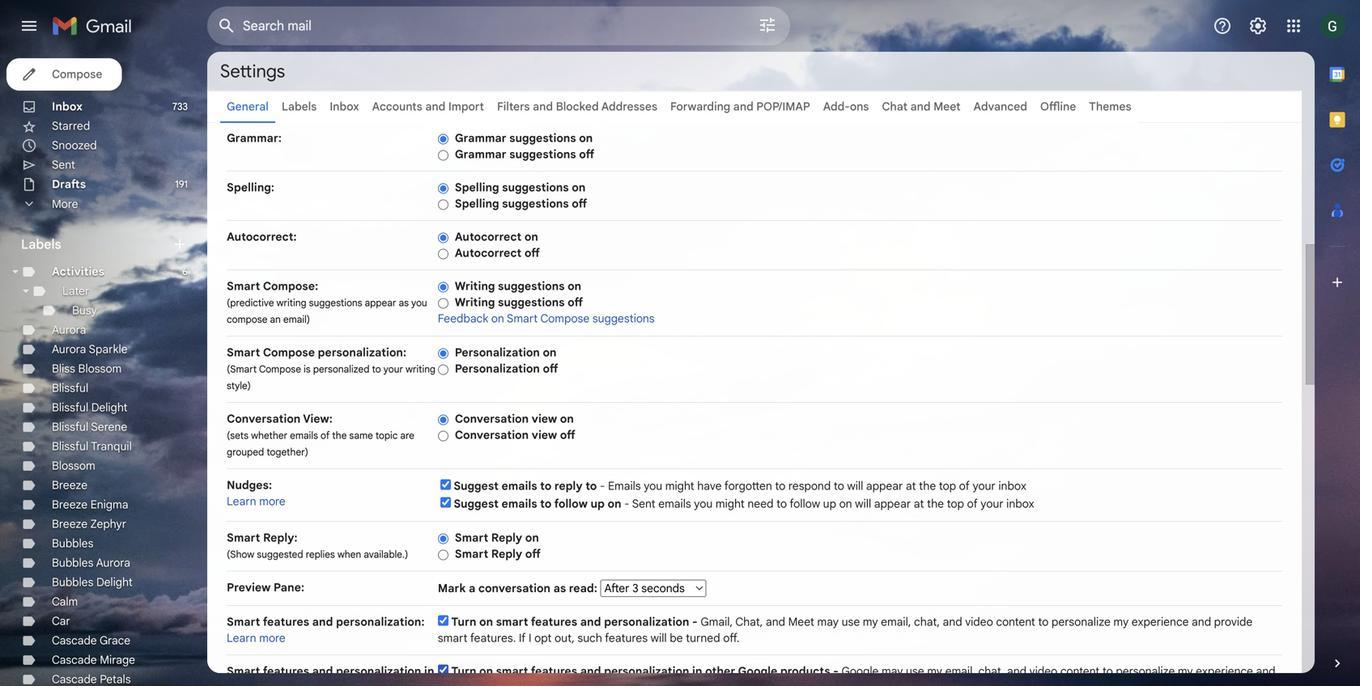 Task type: vqa. For each thing, say whether or not it's contained in the screenshot.


Task type: locate. For each thing, give the bounding box(es) containing it.
0 horizontal spatial i
[[529, 632, 532, 646]]

appear inside smart compose: (predictive writing suggestions appear as you compose an email)
[[365, 297, 396, 309]]

delight
[[91, 401, 128, 415], [96, 576, 133, 590]]

smart inside the smart features and personalization: learn more
[[227, 615, 260, 630]]

spelling suggestions on
[[455, 181, 586, 195]]

2 more from the top
[[259, 632, 286, 646]]

0 horizontal spatial use
[[842, 615, 860, 630]]

smart inside smart reply: (show suggested replies when available.)
[[227, 531, 260, 545]]

1 horizontal spatial opt
[[576, 681, 593, 687]]

grace
[[100, 634, 130, 648]]

smart inside google may use my email, chat, and video content to personalize my experience and provide smart features. if i opt out, such features will be turned off.
[[479, 681, 509, 687]]

you inside smart compose: (predictive writing suggestions appear as you compose an email)
[[411, 297, 427, 309]]

aurora
[[52, 323, 86, 337], [52, 342, 86, 357], [96, 556, 130, 570]]

2 horizontal spatial you
[[694, 497, 713, 511]]

1 vertical spatial personalization
[[455, 362, 540, 376]]

1 vertical spatial opt
[[576, 681, 593, 687]]

1 horizontal spatial chat,
[[978, 665, 1004, 679]]

google left products:
[[259, 681, 299, 687]]

features inside the gmail, chat, and meet may use my email, chat, and video content to personalize my experience and provide smart features. if i opt out, such features will be turned off.
[[605, 632, 648, 646]]

0 vertical spatial labels
[[282, 100, 317, 114]]

delight up serene
[[91, 401, 128, 415]]

blissful tranquil link
[[52, 440, 132, 454]]

conversation
[[227, 412, 301, 426], [455, 412, 529, 426], [455, 428, 529, 442]]

3 blissful from the top
[[52, 420, 88, 434]]

you down have
[[694, 497, 713, 511]]

breeze down the breeze link at the left
[[52, 498, 88, 512]]

accounts and import link
[[372, 100, 484, 114]]

0 vertical spatial personalize
[[1052, 615, 1111, 630]]

0 horizontal spatial if
[[519, 632, 526, 646]]

forgotten
[[724, 479, 772, 493]]

2 vertical spatial of
[[967, 497, 978, 511]]

features. inside google may use my email, chat, and video content to personalize my experience and provide smart features. if i opt out, such features will be turned off.
[[512, 681, 557, 687]]

meet right chat
[[934, 100, 961, 114]]

forwarding and pop/imap link
[[670, 100, 810, 114]]

1 cascade from the top
[[52, 634, 97, 648]]

personalization: inside the smart features and personalization: learn more
[[336, 615, 425, 630]]

1 vertical spatial you
[[644, 479, 662, 493]]

reply:
[[263, 531, 298, 545]]

suggest
[[454, 479, 499, 493], [454, 497, 499, 511]]

may up products
[[817, 615, 839, 630]]

2 inbox link from the left
[[330, 100, 359, 114]]

add-ons
[[823, 100, 869, 114]]

features. down turn on smart features and personalization - on the bottom of the page
[[512, 681, 557, 687]]

inbox link right 'labels' link
[[330, 100, 359, 114]]

may down the gmail, chat, and meet may use my email, chat, and video content to personalize my experience and provide smart features. if i opt out, such features will be turned off.
[[882, 665, 903, 679]]

personalization on
[[455, 346, 557, 360]]

1 horizontal spatial i
[[570, 681, 573, 687]]

follow down reply
[[554, 497, 588, 511]]

such down turn on smart features and personalization - on the bottom of the page
[[578, 632, 602, 646]]

0 vertical spatial turned
[[686, 632, 720, 646]]

replies
[[306, 549, 335, 561]]

gmail image
[[52, 10, 140, 42]]

main menu image
[[19, 16, 39, 36]]

smart features and personalization: learn more
[[227, 615, 425, 646]]

off up mark a conversation as read:
[[525, 547, 541, 562]]

1 writing from the top
[[455, 279, 495, 294]]

1 learn from the top
[[227, 495, 256, 509]]

suggestions for grammar suggestions off
[[509, 147, 576, 162]]

1 vertical spatial suggest
[[454, 497, 499, 511]]

bubbles delight
[[52, 576, 133, 590]]

compose down gmail image
[[52, 67, 102, 81]]

turned
[[686, 632, 720, 646], [727, 681, 762, 687]]

(show
[[227, 549, 254, 561]]

labels up activities link
[[21, 236, 61, 253]]

inbox up "starred" link
[[52, 100, 83, 114]]

off. down products
[[765, 681, 781, 687]]

available.)
[[364, 549, 408, 561]]

0 vertical spatial provide
[[1214, 615, 1253, 630]]

settings
[[220, 60, 285, 83]]

0 vertical spatial learn more link
[[227, 495, 286, 509]]

2 vertical spatial aurora
[[96, 556, 130, 570]]

autocorrect for autocorrect off
[[455, 246, 522, 260]]

1 horizontal spatial out,
[[596, 681, 616, 687]]

as left writing suggestions off radio
[[399, 297, 409, 309]]

tab list containing general
[[207, 91, 1302, 123]]

gmail,
[[701, 615, 733, 630]]

out, inside google may use my email, chat, and video content to personalize my experience and provide smart features. if i opt out, such features will be turned off.
[[596, 681, 616, 687]]

out, down turn on smart features and personalization in other google products -
[[596, 681, 616, 687]]

0 horizontal spatial turned
[[686, 632, 720, 646]]

writing left the personalization off option on the left bottom
[[406, 364, 436, 376]]

2 view from the top
[[532, 428, 557, 442]]

2 suggest from the top
[[454, 497, 499, 511]]

feedback
[[438, 312, 488, 326]]

1 horizontal spatial as
[[553, 582, 566, 596]]

1 suggest from the top
[[454, 479, 499, 493]]

bliss
[[52, 362, 75, 376]]

sent up drafts
[[52, 158, 75, 172]]

tab list
[[1315, 52, 1360, 628], [207, 91, 1302, 123]]

Smart Reply on radio
[[438, 533, 448, 545]]

view for off
[[532, 428, 557, 442]]

conversation view on
[[455, 412, 574, 426]]

and inside the smart features and personalization: learn more
[[312, 615, 333, 630]]

breeze link
[[52, 479, 88, 493]]

1 vertical spatial spelling
[[455, 197, 499, 211]]

Spelling suggestions off radio
[[438, 199, 448, 211]]

off up feedback on smart compose suggestions
[[568, 296, 583, 310]]

0 vertical spatial your
[[384, 364, 403, 376]]

reply down smart reply on
[[491, 547, 522, 562]]

writing for writing suggestions on
[[455, 279, 495, 294]]

1 vertical spatial delight
[[96, 576, 133, 590]]

preview pane:
[[227, 581, 304, 595]]

0 vertical spatial opt
[[534, 632, 552, 646]]

aurora down aurora link
[[52, 342, 86, 357]]

writing inside smart compose personalization: (smart compose is personalized to your writing style)
[[406, 364, 436, 376]]

grammar down import
[[455, 131, 507, 145]]

personalization for turn on smart features and personalization in other google products -
[[604, 665, 689, 679]]

smart inside smart compose personalization: (smart compose is personalized to your writing style)
[[227, 346, 260, 360]]

aurora up the bubbles delight link
[[96, 556, 130, 570]]

writing up feedback
[[455, 296, 495, 310]]

blissful down blissful delight
[[52, 420, 88, 434]]

Grammar suggestions on radio
[[438, 133, 448, 145]]

Writing suggestions on radio
[[438, 281, 448, 293]]

1 more from the top
[[259, 495, 286, 509]]

1 inbox from the left
[[52, 100, 83, 114]]

1 vertical spatial more
[[259, 632, 286, 646]]

1 horizontal spatial content
[[1061, 665, 1100, 679]]

learn
[[227, 495, 256, 509], [227, 632, 256, 646]]

aurora for aurora link
[[52, 323, 86, 337]]

1 horizontal spatial meet
[[934, 100, 961, 114]]

personalization for personalization off
[[455, 362, 540, 376]]

1 vertical spatial cascade
[[52, 653, 97, 668]]

as inside smart compose: (predictive writing suggestions appear as you compose an email)
[[399, 297, 409, 309]]

delight for blissful delight
[[91, 401, 128, 415]]

emails down the view:
[[290, 430, 318, 442]]

1 vertical spatial such
[[619, 681, 644, 687]]

when
[[337, 549, 361, 561]]

0 vertical spatial experience
[[1132, 615, 1189, 630]]

breeze
[[52, 479, 88, 493], [52, 498, 88, 512], [52, 517, 88, 532]]

0 vertical spatial use
[[842, 615, 860, 630]]

0 vertical spatial spelling
[[455, 181, 499, 195]]

chat, inside google may use my email, chat, and video content to personalize my experience and provide smart features. if i opt out, such features will be turned off.
[[978, 665, 1004, 679]]

0 vertical spatial aurora
[[52, 323, 86, 337]]

0 vertical spatial content
[[996, 615, 1035, 630]]

bubbles down the bubbles link
[[52, 556, 93, 570]]

use inside google may use my email, chat, and video content to personalize my experience and provide smart features. if i opt out, such features will be turned off.
[[906, 665, 924, 679]]

1 bubbles from the top
[[52, 537, 93, 551]]

to
[[372, 364, 381, 376], [540, 479, 552, 493], [586, 479, 597, 493], [775, 479, 786, 493], [834, 479, 844, 493], [540, 497, 552, 511], [777, 497, 787, 511], [1038, 615, 1049, 630], [1103, 665, 1113, 679]]

more down preview pane:
[[259, 632, 286, 646]]

smart for smart reply on
[[455, 531, 488, 545]]

personalize inside the gmail, chat, and meet may use my email, chat, and video content to personalize my experience and provide smart features. if i opt out, such features will be turned off.
[[1052, 615, 1111, 630]]

turned down gmail, at the right bottom of page
[[686, 632, 720, 646]]

nudges:
[[227, 479, 272, 493]]

google down the gmail, chat, and meet may use my email, chat, and video content to personalize my experience and provide smart features. if i opt out, such features will be turned off.
[[842, 665, 879, 679]]

smart for smart compose: (predictive writing suggestions appear as you compose an email)
[[227, 279, 260, 294]]

learn more link down nudges:
[[227, 495, 286, 509]]

0 horizontal spatial such
[[578, 632, 602, 646]]

1 horizontal spatial if
[[560, 681, 567, 687]]

google inside google may use my email, chat, and video content to personalize my experience and provide smart features. if i opt out, such features will be turned off.
[[842, 665, 879, 679]]

suggest for suggest emails to follow up on - sent emails you might need to follow up on will appear at the top of your inbox
[[454, 497, 499, 511]]

search mail image
[[212, 11, 241, 40]]

features. down the a
[[470, 632, 516, 646]]

your
[[384, 364, 403, 376], [973, 479, 996, 493], [981, 497, 1004, 511]]

personalized
[[313, 364, 370, 376]]

0 vertical spatial might
[[665, 479, 694, 493]]

3 breeze from the top
[[52, 517, 88, 532]]

1 horizontal spatial follow
[[790, 497, 820, 511]]

follow
[[554, 497, 588, 511], [790, 497, 820, 511]]

breeze for breeze zephyr
[[52, 517, 88, 532]]

off up writing suggestions on
[[525, 246, 540, 260]]

0 vertical spatial view
[[532, 412, 557, 426]]

will
[[847, 479, 863, 493], [855, 497, 871, 511], [651, 632, 667, 646], [692, 681, 708, 687]]

smart inside smart compose: (predictive writing suggestions appear as you compose an email)
[[227, 279, 260, 294]]

inbox for second the 'inbox' link from left
[[330, 100, 359, 114]]

0 horizontal spatial tab list
[[207, 91, 1302, 123]]

may
[[817, 615, 839, 630], [882, 665, 903, 679]]

if inside google may use my email, chat, and video content to personalize my experience and provide smart features. if i opt out, such features will be turned off.
[[560, 681, 567, 687]]

autocorrect
[[455, 230, 522, 244], [455, 246, 522, 260]]

writing inside smart compose: (predictive writing suggestions appear as you compose an email)
[[277, 297, 307, 309]]

spelling right spelling suggestions off option
[[455, 197, 499, 211]]

writing
[[455, 279, 495, 294], [455, 296, 495, 310]]

breeze zephyr
[[52, 517, 126, 532]]

autocorrect down the autocorrect on
[[455, 246, 522, 260]]

0 vertical spatial be
[[670, 632, 683, 646]]

features down read: on the bottom left of the page
[[531, 615, 577, 630]]

1 vertical spatial learn
[[227, 632, 256, 646]]

-
[[600, 479, 605, 493], [624, 497, 630, 511], [692, 615, 698, 630], [833, 665, 839, 679]]

will inside google may use my email, chat, and video content to personalize my experience and provide smart features. if i opt out, such features will be turned off.
[[692, 681, 708, 687]]

None checkbox
[[438, 616, 448, 626], [438, 665, 448, 676], [438, 616, 448, 626], [438, 665, 448, 676]]

features down turn on smart features and personalization in other google products -
[[646, 681, 689, 687]]

blissful up blossom 'link'
[[52, 440, 88, 454]]

features down pane:
[[263, 615, 309, 630]]

1 horizontal spatial be
[[711, 681, 724, 687]]

drafts link
[[52, 177, 86, 191]]

writing down the "compose:"
[[277, 297, 307, 309]]

conversation down conversation view on
[[455, 428, 529, 442]]

will inside the gmail, chat, and meet may use my email, chat, and video content to personalize my experience and provide smart features. if i opt out, such features will be turned off.
[[651, 632, 667, 646]]

personalization down personalization on
[[455, 362, 540, 376]]

breeze up the bubbles link
[[52, 517, 88, 532]]

features inside the smart features and personalization: learn more
[[263, 615, 309, 630]]

1 personalization from the top
[[455, 346, 540, 360]]

off for writing suggestions on
[[568, 296, 583, 310]]

inbox for second the 'inbox' link from right
[[52, 100, 83, 114]]

accounts
[[372, 100, 422, 114]]

might left have
[[665, 479, 694, 493]]

2 writing from the top
[[455, 296, 495, 310]]

2 inbox from the left
[[330, 100, 359, 114]]

1 vertical spatial turned
[[727, 681, 762, 687]]

conversation
[[478, 582, 551, 596]]

Spelling suggestions on radio
[[438, 182, 448, 195]]

Personalization off radio
[[438, 364, 448, 376]]

need
[[748, 497, 774, 511]]

meet inside tab list
[[934, 100, 961, 114]]

blissful for blissful delight
[[52, 401, 88, 415]]

1 inbox link from the left
[[52, 100, 83, 114]]

support image
[[1213, 16, 1232, 36]]

turned down chat,
[[727, 681, 762, 687]]

labels inside tab list
[[282, 100, 317, 114]]

autocorrect up the autocorrect off
[[455, 230, 522, 244]]

0 horizontal spatial inbox link
[[52, 100, 83, 114]]

features inside smart features and personalization in other google products:
[[263, 665, 309, 679]]

out, down turn on smart features and personalization - on the bottom of the page
[[555, 632, 575, 646]]

follow down the respond
[[790, 497, 820, 511]]

other inside smart features and personalization in other google products:
[[227, 681, 257, 687]]

as left read: on the bottom left of the page
[[553, 582, 566, 596]]

features up products:
[[263, 665, 309, 679]]

such inside google may use my email, chat, and video content to personalize my experience and provide smart features. if i opt out, such features will be turned off.
[[619, 681, 644, 687]]

1 reply from the top
[[491, 531, 522, 545]]

suggestions for grammar suggestions on
[[509, 131, 576, 145]]

such down turn on smart features and personalization in other google products -
[[619, 681, 644, 687]]

off down blocked
[[579, 147, 594, 162]]

features inside google may use my email, chat, and video content to personalize my experience and provide smart features. if i opt out, such features will be turned off.
[[646, 681, 689, 687]]

features
[[263, 615, 309, 630], [531, 615, 577, 630], [605, 632, 648, 646], [263, 665, 309, 679], [531, 665, 577, 679], [646, 681, 689, 687]]

0 vertical spatial writing
[[455, 279, 495, 294]]

writing
[[277, 297, 307, 309], [406, 364, 436, 376]]

view down conversation view on
[[532, 428, 557, 442]]

2 personalization from the top
[[455, 362, 540, 376]]

content inside google may use my email, chat, and video content to personalize my experience and provide smart features. if i opt out, such features will be turned off.
[[1061, 665, 1100, 679]]

0 vertical spatial bubbles
[[52, 537, 93, 551]]

meet up products
[[788, 615, 814, 630]]

- right products
[[833, 665, 839, 679]]

0 horizontal spatial email,
[[881, 615, 911, 630]]

1 breeze from the top
[[52, 479, 88, 493]]

1 learn more link from the top
[[227, 495, 286, 509]]

conversation inside conversation view: (sets whether emails of the same topic are grouped together)
[[227, 412, 301, 426]]

1 vertical spatial personalize
[[1116, 665, 1175, 679]]

None search field
[[207, 6, 790, 45]]

2 cascade from the top
[[52, 653, 97, 668]]

spelling right spelling suggestions on option
[[455, 181, 499, 195]]

opt inside the gmail, chat, and meet may use my email, chat, and video content to personalize my experience and provide smart features. if i opt out, such features will be turned off.
[[534, 632, 552, 646]]

0 horizontal spatial up
[[591, 497, 605, 511]]

0 vertical spatial such
[[578, 632, 602, 646]]

labels inside navigation
[[21, 236, 61, 253]]

smart for smart compose personalization: (smart compose is personalized to your writing style)
[[227, 346, 260, 360]]

cascade grace link
[[52, 634, 130, 648]]

personalization: up 'personalized'
[[318, 346, 406, 360]]

2 spelling from the top
[[455, 197, 499, 211]]

1 vertical spatial off.
[[765, 681, 781, 687]]

0 vertical spatial delight
[[91, 401, 128, 415]]

be inside google may use my email, chat, and video content to personalize my experience and provide smart features. if i opt out, such features will be turned off.
[[711, 681, 724, 687]]

0 vertical spatial cascade
[[52, 634, 97, 648]]

1 horizontal spatial video
[[1030, 665, 1058, 679]]

conversation for conversation view off
[[455, 428, 529, 442]]

off down personalization on
[[543, 362, 558, 376]]

features up turn on smart features and personalization in other google products -
[[605, 632, 648, 646]]

1 in from the left
[[424, 665, 434, 679]]

blossom up the breeze link at the left
[[52, 459, 95, 473]]

be up turn on smart features and personalization in other google products -
[[670, 632, 683, 646]]

conversation up whether
[[227, 412, 301, 426]]

blossom down the sparkle
[[78, 362, 122, 376]]

learn down preview
[[227, 632, 256, 646]]

video inside google may use my email, chat, and video content to personalize my experience and provide smart features. if i opt out, such features will be turned off.
[[1030, 665, 1058, 679]]

1 view from the top
[[532, 412, 557, 426]]

1 vertical spatial content
[[1061, 665, 1100, 679]]

1 turn from the top
[[451, 615, 476, 630]]

1 horizontal spatial writing
[[406, 364, 436, 376]]

products:
[[302, 681, 355, 687]]

busy
[[72, 304, 97, 318]]

0 horizontal spatial follow
[[554, 497, 588, 511]]

2 autocorrect from the top
[[455, 246, 522, 260]]

opt
[[534, 632, 552, 646], [576, 681, 593, 687]]

advanced search options image
[[751, 9, 784, 41]]

0 vertical spatial as
[[399, 297, 409, 309]]

conversation up conversation view off
[[455, 412, 529, 426]]

(smart
[[227, 364, 257, 376]]

inbox link
[[52, 100, 83, 114], [330, 100, 359, 114]]

filters and blocked addresses
[[497, 100, 657, 114]]

2 turn from the top
[[451, 665, 476, 679]]

0 horizontal spatial in
[[424, 665, 434, 679]]

grammar for grammar suggestions off
[[455, 147, 507, 162]]

1 vertical spatial bubbles
[[52, 556, 93, 570]]

busy link
[[72, 304, 97, 318]]

1 horizontal spatial labels
[[282, 100, 317, 114]]

emails
[[290, 430, 318, 442], [502, 479, 537, 493], [502, 497, 537, 511], [658, 497, 691, 511]]

1 autocorrect from the top
[[455, 230, 522, 244]]

spelling for spelling suggestions on
[[455, 181, 499, 195]]

turn
[[451, 615, 476, 630], [451, 665, 476, 679]]

smart for smart reply off
[[455, 547, 488, 562]]

0 horizontal spatial out,
[[555, 632, 575, 646]]

1 horizontal spatial you
[[644, 479, 662, 493]]

turned inside google may use my email, chat, and video content to personalize my experience and provide smart features. if i opt out, such features will be turned off.
[[727, 681, 762, 687]]

off up reply
[[560, 428, 575, 442]]

might down suggest emails to reply to - emails you might have forgotten to respond to will appear at the top of your inbox
[[716, 497, 745, 511]]

1 vertical spatial video
[[1030, 665, 1058, 679]]

if down mark a conversation as read:
[[519, 632, 526, 646]]

0 vertical spatial personalization:
[[318, 346, 406, 360]]

0 vertical spatial chat,
[[914, 615, 940, 630]]

you left writing suggestions off radio
[[411, 297, 427, 309]]

bliss blossom
[[52, 362, 122, 376]]

2 breeze from the top
[[52, 498, 88, 512]]

None checkbox
[[440, 480, 451, 490], [440, 498, 451, 508], [440, 480, 451, 490], [440, 498, 451, 508]]

off down "spelling suggestions on"
[[572, 197, 587, 211]]

0 vertical spatial may
[[817, 615, 839, 630]]

turned inside the gmail, chat, and meet may use my email, chat, and video content to personalize my experience and provide smart features. if i opt out, such features will be turned off.
[[686, 632, 720, 646]]

1 vertical spatial labels
[[21, 236, 61, 253]]

2 reply from the top
[[491, 547, 522, 562]]

features.
[[470, 632, 516, 646], [512, 681, 557, 687]]

breeze down blossom 'link'
[[52, 479, 88, 493]]

sent down emails
[[632, 497, 656, 511]]

other
[[705, 665, 735, 679], [227, 681, 257, 687]]

you right emails
[[644, 479, 662, 493]]

features down turn on smart features and personalization - on the bottom of the page
[[531, 665, 577, 679]]

1 blissful from the top
[[52, 381, 88, 396]]

0 vertical spatial more
[[259, 495, 286, 509]]

cascade down car
[[52, 634, 97, 648]]

0 horizontal spatial may
[[817, 615, 839, 630]]

bubbles down breeze zephyr link
[[52, 537, 93, 551]]

0 horizontal spatial chat,
[[914, 615, 940, 630]]

google may use my email, chat, and video content to personalize my experience and provide smart features. if i opt out, such features will be turned off.
[[438, 665, 1276, 687]]

1 horizontal spatial experience
[[1196, 665, 1253, 679]]

2 grammar from the top
[[455, 147, 507, 162]]

0 vertical spatial i
[[529, 632, 532, 646]]

have
[[697, 479, 722, 493]]

0 vertical spatial other
[[705, 665, 735, 679]]

smart inside smart features and personalization in other google products:
[[227, 665, 260, 679]]

cascade mirage link
[[52, 653, 135, 668]]

1 vertical spatial meet
[[788, 615, 814, 630]]

labels heading
[[21, 236, 172, 253]]

smart for smart features and personalization in other google products:
[[227, 665, 260, 679]]

be down gmail, at the right bottom of page
[[711, 681, 724, 687]]

1 vertical spatial experience
[[1196, 665, 1253, 679]]

0 vertical spatial the
[[332, 430, 347, 442]]

suggestions for writing suggestions on
[[498, 279, 565, 294]]

1 horizontal spatial turned
[[727, 681, 762, 687]]

2 learn more link from the top
[[227, 632, 286, 646]]

blissful for the blissful link
[[52, 381, 88, 396]]

view
[[532, 412, 557, 426], [532, 428, 557, 442]]

inbox inside labels navigation
[[52, 100, 83, 114]]

reply up smart reply off
[[491, 531, 522, 545]]

- down emails
[[624, 497, 630, 511]]

learn down nudges:
[[227, 495, 256, 509]]

delight down 'bubbles aurora' link
[[96, 576, 133, 590]]

0 vertical spatial reply
[[491, 531, 522, 545]]

bubbles up calm
[[52, 576, 93, 590]]

aurora down the busy link
[[52, 323, 86, 337]]

gmail, chat, and meet may use my email, chat, and video content to personalize my experience and provide smart features. if i opt out, such features will be turned off.
[[438, 615, 1253, 646]]

2 learn from the top
[[227, 632, 256, 646]]

suggestions for spelling suggestions off
[[502, 197, 569, 211]]

meet inside the gmail, chat, and meet may use my email, chat, and video content to personalize my experience and provide smart features. if i opt out, such features will be turned off.
[[788, 615, 814, 630]]

forwarding
[[670, 100, 730, 114]]

0 vertical spatial you
[[411, 297, 427, 309]]

bubbles for delight
[[52, 576, 93, 590]]

0 vertical spatial video
[[965, 615, 993, 630]]

emails down suggest emails to reply to - emails you might have forgotten to respond to will appear at the top of your inbox
[[658, 497, 691, 511]]

writing right writing suggestions on radio
[[455, 279, 495, 294]]

experience inside the gmail, chat, and meet may use my email, chat, and video content to personalize my experience and provide smart features. if i opt out, such features will be turned off.
[[1132, 615, 1189, 630]]

blissful for blissful serene
[[52, 420, 88, 434]]

personalization: down available.)
[[336, 615, 425, 630]]

blissful down the blissful link
[[52, 401, 88, 415]]

smart
[[227, 279, 260, 294], [507, 312, 538, 326], [227, 346, 260, 360], [227, 531, 260, 545], [455, 531, 488, 545], [455, 547, 488, 562], [227, 615, 260, 630], [227, 665, 260, 679]]

Autocorrect off radio
[[438, 248, 448, 260]]

1 horizontal spatial other
[[705, 665, 735, 679]]

conversation view off
[[455, 428, 575, 442]]

cascade for cascade mirage
[[52, 653, 97, 668]]

an
[[270, 314, 281, 326]]

2 blissful from the top
[[52, 401, 88, 415]]

2 in from the left
[[692, 665, 702, 679]]

such
[[578, 632, 602, 646], [619, 681, 644, 687]]

smart reply on
[[455, 531, 539, 545]]

3 bubbles from the top
[[52, 576, 93, 590]]

0 horizontal spatial personalize
[[1052, 615, 1111, 630]]

grammar right grammar suggestions off radio on the left top of page
[[455, 147, 507, 162]]

view for on
[[532, 412, 557, 426]]

1 vertical spatial turn
[[451, 665, 476, 679]]

0 horizontal spatial you
[[411, 297, 427, 309]]

view up conversation view off
[[532, 412, 557, 426]]

grammar for grammar suggestions on
[[455, 131, 507, 145]]

6
[[182, 266, 188, 278]]

cascade down cascade grace
[[52, 653, 97, 668]]

1 vertical spatial view
[[532, 428, 557, 442]]

my
[[863, 615, 878, 630], [1114, 615, 1129, 630], [927, 665, 942, 679], [1178, 665, 1193, 679]]

you for emails
[[644, 479, 662, 493]]

pop/imap
[[756, 100, 810, 114]]

chat
[[882, 100, 908, 114]]

2 vertical spatial your
[[981, 497, 1004, 511]]

email, inside the gmail, chat, and meet may use my email, chat, and video content to personalize my experience and provide smart features. if i opt out, such features will be turned off.
[[881, 615, 911, 630]]

labels right general at the left top of page
[[282, 100, 317, 114]]

may inside the gmail, chat, and meet may use my email, chat, and video content to personalize my experience and provide smart features. if i opt out, such features will be turned off.
[[817, 615, 839, 630]]

spelling
[[455, 181, 499, 195], [455, 197, 499, 211]]

suggestions for writing suggestions off
[[498, 296, 565, 310]]

1 vertical spatial provide
[[438, 681, 476, 687]]

blissful down "bliss"
[[52, 381, 88, 396]]

2 bubbles from the top
[[52, 556, 93, 570]]

more inside the smart features and personalization: learn more
[[259, 632, 286, 646]]

1 spelling from the top
[[455, 181, 499, 195]]

compose up is
[[263, 346, 315, 360]]

provide inside the gmail, chat, and meet may use my email, chat, and video content to personalize my experience and provide smart features. if i opt out, such features will be turned off.
[[1214, 615, 1253, 630]]

0 vertical spatial appear
[[365, 297, 396, 309]]

4 blissful from the top
[[52, 440, 88, 454]]

1 vertical spatial reply
[[491, 547, 522, 562]]

up
[[591, 497, 605, 511], [823, 497, 836, 511]]

compose
[[52, 67, 102, 81], [540, 312, 590, 326], [263, 346, 315, 360], [259, 364, 301, 376]]

1 grammar from the top
[[455, 131, 507, 145]]

smart for smart reply: (show suggested replies when available.)
[[227, 531, 260, 545]]



Task type: describe. For each thing, give the bounding box(es) containing it.
chat and meet
[[882, 100, 961, 114]]

activities
[[52, 265, 104, 279]]

blossom link
[[52, 459, 95, 473]]

2 vertical spatial the
[[927, 497, 944, 511]]

activities link
[[52, 265, 104, 279]]

personalization for personalization on
[[455, 346, 540, 360]]

turn on smart features and personalization -
[[451, 615, 701, 630]]

breeze zephyr link
[[52, 517, 126, 532]]

read:
[[569, 582, 597, 596]]

2 up from the left
[[823, 497, 836, 511]]

sent link
[[52, 158, 75, 172]]

1 follow from the left
[[554, 497, 588, 511]]

bubbles aurora
[[52, 556, 130, 570]]

topic
[[376, 430, 398, 442]]

suggest for suggest emails to reply to - emails you might have forgotten to respond to will appear at the top of your inbox
[[454, 479, 499, 493]]

experience inside google may use my email, chat, and video content to personalize my experience and provide smart features. if i opt out, such features will be turned off.
[[1196, 665, 1253, 679]]

spelling suggestions off
[[455, 197, 587, 211]]

mark
[[438, 582, 466, 596]]

email)
[[283, 314, 310, 326]]

2 vertical spatial you
[[694, 497, 713, 511]]

emails up smart reply on
[[502, 497, 537, 511]]

autocorrect off
[[455, 246, 540, 260]]

off for conversation view on
[[560, 428, 575, 442]]

1 horizontal spatial google
[[738, 665, 777, 679]]

1 vertical spatial appear
[[866, 479, 903, 493]]

spelling:
[[227, 181, 274, 195]]

grouped
[[227, 447, 264, 459]]

learn more link for features
[[227, 632, 286, 646]]

car link
[[52, 615, 70, 629]]

Personalization on radio
[[438, 348, 448, 360]]

more
[[52, 197, 78, 211]]

off for spelling suggestions on
[[572, 197, 587, 211]]

Autocorrect on radio
[[438, 232, 448, 244]]

aurora sparkle
[[52, 342, 128, 357]]

ons
[[850, 100, 869, 114]]

content inside the gmail, chat, and meet may use my email, chat, and video content to personalize my experience and provide smart features. if i opt out, such features will be turned off.
[[996, 615, 1035, 630]]

i inside the gmail, chat, and meet may use my email, chat, and video content to personalize my experience and provide smart features. if i opt out, such features will be turned off.
[[529, 632, 532, 646]]

- left emails
[[600, 479, 605, 493]]

are
[[400, 430, 414, 442]]

personalize inside google may use my email, chat, and video content to personalize my experience and provide smart features. if i opt out, such features will be turned off.
[[1116, 665, 1175, 679]]

breeze for the breeze link at the left
[[52, 479, 88, 493]]

1 up from the left
[[591, 497, 605, 511]]

be inside the gmail, chat, and meet may use my email, chat, and video content to personalize my experience and provide smart features. if i opt out, such features will be turned off.
[[670, 632, 683, 646]]

turn for turn on smart features and personalization -
[[451, 615, 476, 630]]

aurora sparkle link
[[52, 342, 128, 357]]

more inside nudges: learn more
[[259, 495, 286, 509]]

blissful for blissful tranquil
[[52, 440, 88, 454]]

such inside the gmail, chat, and meet may use my email, chat, and video content to personalize my experience and provide smart features. if i opt out, such features will be turned off.
[[578, 632, 602, 646]]

provide inside google may use my email, chat, and video content to personalize my experience and provide smart features. if i opt out, such features will be turned off.
[[438, 681, 476, 687]]

breeze enigma link
[[52, 498, 128, 512]]

and inside smart features and personalization in other google products:
[[312, 665, 333, 679]]

out, inside the gmail, chat, and meet may use my email, chat, and video content to personalize my experience and provide smart features. if i opt out, such features will be turned off.
[[555, 632, 575, 646]]

bubbles delight link
[[52, 576, 133, 590]]

your inside smart compose personalization: (smart compose is personalized to your writing style)
[[384, 364, 403, 376]]

1 vertical spatial your
[[973, 479, 996, 493]]

suggest emails to reply to - emails you might have forgotten to respond to will appear at the top of your inbox
[[454, 479, 1027, 493]]

add-
[[823, 100, 850, 114]]

1 horizontal spatial tab list
[[1315, 52, 1360, 628]]

starred link
[[52, 119, 90, 133]]

smart inside the gmail, chat, and meet may use my email, chat, and video content to personalize my experience and provide smart features. if i opt out, such features will be turned off.
[[438, 632, 468, 646]]

offline
[[1040, 100, 1076, 114]]

themes link
[[1089, 100, 1132, 114]]

google inside smart features and personalization in other google products:
[[259, 681, 299, 687]]

Conversation view off radio
[[438, 430, 448, 442]]

2 follow from the left
[[790, 497, 820, 511]]

smart reply off
[[455, 547, 541, 562]]

mirage
[[100, 653, 135, 668]]

bubbles for aurora
[[52, 556, 93, 570]]

if inside the gmail, chat, and meet may use my email, chat, and video content to personalize my experience and provide smart features. if i opt out, such features will be turned off.
[[519, 632, 526, 646]]

general link
[[227, 100, 269, 114]]

cascade grace
[[52, 634, 130, 648]]

Grammar suggestions off radio
[[438, 149, 448, 161]]

autocorrect for autocorrect on
[[455, 230, 522, 244]]

0 vertical spatial top
[[939, 479, 956, 493]]

respond
[[788, 479, 831, 493]]

1 vertical spatial top
[[947, 497, 964, 511]]

off. inside google may use my email, chat, and video content to personalize my experience and provide smart features. if i opt out, such features will be turned off.
[[765, 681, 781, 687]]

calm
[[52, 595, 78, 609]]

conversation for conversation view: (sets whether emails of the same topic are grouped together)
[[227, 412, 301, 426]]

smart compose personalization: (smart compose is personalized to your writing style)
[[227, 346, 436, 392]]

is
[[304, 364, 311, 376]]

addresses
[[601, 100, 657, 114]]

nudges: learn more
[[227, 479, 286, 509]]

turn on smart features and personalization in other google products -
[[451, 665, 842, 679]]

sent inside labels navigation
[[52, 158, 75, 172]]

settings image
[[1249, 16, 1268, 36]]

emails
[[608, 479, 641, 493]]

video inside the gmail, chat, and meet may use my email, chat, and video content to personalize my experience and provide smart features. if i opt out, such features will be turned off.
[[965, 615, 993, 630]]

turn for turn on smart features and personalization in other google products -
[[451, 665, 476, 679]]

labels for 'labels' link
[[282, 100, 317, 114]]

calm link
[[52, 595, 78, 609]]

reply for on
[[491, 531, 522, 545]]

breeze for breeze enigma
[[52, 498, 88, 512]]

later link
[[62, 284, 89, 298]]

2 vertical spatial appear
[[874, 497, 911, 511]]

writing for writing suggestions off
[[455, 296, 495, 310]]

labels for labels heading at the top left
[[21, 236, 61, 253]]

off for smart reply on
[[525, 547, 541, 562]]

suggestions inside smart compose: (predictive writing suggestions appear as you compose an email)
[[309, 297, 362, 309]]

personalization for turn on smart features and personalization -
[[604, 615, 689, 630]]

1 vertical spatial the
[[919, 479, 936, 493]]

of inside conversation view: (sets whether emails of the same topic are grouped together)
[[321, 430, 330, 442]]

general
[[227, 100, 269, 114]]

1 vertical spatial blossom
[[52, 459, 95, 473]]

snoozed
[[52, 138, 97, 153]]

off. inside the gmail, chat, and meet may use my email, chat, and video content to personalize my experience and provide smart features. if i opt out, such features will be turned off.
[[723, 632, 740, 646]]

together)
[[267, 447, 308, 459]]

forwarding and pop/imap
[[670, 100, 810, 114]]

zephyr
[[90, 517, 126, 532]]

Smart Reply off radio
[[438, 549, 448, 561]]

pane:
[[274, 581, 304, 595]]

may inside google may use my email, chat, and video content to personalize my experience and provide smart features. if i opt out, such features will be turned off.
[[882, 665, 903, 679]]

reply for off
[[491, 547, 522, 562]]

learn more link for learn
[[227, 495, 286, 509]]

0 vertical spatial blossom
[[78, 362, 122, 376]]

snoozed link
[[52, 138, 97, 153]]

suggestions for spelling suggestions on
[[502, 181, 569, 195]]

blissful delight link
[[52, 401, 128, 415]]

blissful link
[[52, 381, 88, 396]]

1 vertical spatial might
[[716, 497, 745, 511]]

spelling for spelling suggestions off
[[455, 197, 499, 211]]

1 vertical spatial at
[[914, 497, 924, 511]]

learn inside nudges: learn more
[[227, 495, 256, 509]]

emails inside conversation view: (sets whether emails of the same topic are grouped together)
[[290, 430, 318, 442]]

personalization inside smart features and personalization in other google products:
[[336, 665, 421, 679]]

car
[[52, 615, 70, 629]]

aurora link
[[52, 323, 86, 337]]

cascade for cascade grace
[[52, 634, 97, 648]]

cascade mirage
[[52, 653, 135, 668]]

labels navigation
[[0, 52, 207, 687]]

in inside smart features and personalization in other google products:
[[424, 665, 434, 679]]

blissful tranquil
[[52, 440, 132, 454]]

0 vertical spatial at
[[906, 479, 916, 493]]

features. inside the gmail, chat, and meet may use my email, chat, and video content to personalize my experience and provide smart features. if i opt out, such features will be turned off.
[[470, 632, 516, 646]]

1 vertical spatial of
[[959, 479, 970, 493]]

emails left reply
[[502, 479, 537, 493]]

compose
[[227, 314, 267, 326]]

0 vertical spatial inbox
[[999, 479, 1027, 493]]

enigma
[[90, 498, 128, 512]]

i inside google may use my email, chat, and video content to personalize my experience and provide smart features. if i opt out, such features will be turned off.
[[570, 681, 573, 687]]

compose inside button
[[52, 67, 102, 81]]

compose left is
[[259, 364, 301, 376]]

Conversation view on radio
[[438, 414, 448, 426]]

Search mail text field
[[243, 18, 713, 34]]

starred
[[52, 119, 90, 133]]

filters and blocked addresses link
[[497, 100, 657, 114]]

use inside the gmail, chat, and meet may use my email, chat, and video content to personalize my experience and provide smart features. if i opt out, such features will be turned off.
[[842, 615, 860, 630]]

opt inside google may use my email, chat, and video content to personalize my experience and provide smart features. if i opt out, such features will be turned off.
[[576, 681, 593, 687]]

(predictive
[[227, 297, 274, 309]]

chat and meet link
[[882, 100, 961, 114]]

later
[[62, 284, 89, 298]]

1 vertical spatial inbox
[[1007, 497, 1034, 511]]

191
[[175, 179, 188, 191]]

chat, inside the gmail, chat, and meet may use my email, chat, and video content to personalize my experience and provide smart features. if i opt out, such features will be turned off.
[[914, 615, 940, 630]]

compose down writing suggestions off in the left of the page
[[540, 312, 590, 326]]

conversation for conversation view on
[[455, 412, 529, 426]]

learn inside the smart features and personalization: learn more
[[227, 632, 256, 646]]

compose:
[[263, 279, 318, 294]]

add-ons link
[[823, 100, 869, 114]]

import
[[448, 100, 484, 114]]

the inside conversation view: (sets whether emails of the same topic are grouped together)
[[332, 430, 347, 442]]

same
[[349, 430, 373, 442]]

1 horizontal spatial sent
[[632, 497, 656, 511]]

you for as
[[411, 297, 427, 309]]

Writing suggestions off radio
[[438, 297, 448, 310]]

mark a conversation as read:
[[438, 582, 600, 596]]

to inside the gmail, chat, and meet may use my email, chat, and video content to personalize my experience and provide smart features. if i opt out, such features will be turned off.
[[1038, 615, 1049, 630]]

accounts and import
[[372, 100, 484, 114]]

preview
[[227, 581, 271, 595]]

writing suggestions on
[[455, 279, 581, 294]]

to inside google may use my email, chat, and video content to personalize my experience and provide smart features. if i opt out, such features will be turned off.
[[1103, 665, 1113, 679]]

products
[[780, 665, 830, 679]]

breeze enigma
[[52, 498, 128, 512]]

to inside smart compose personalization: (smart compose is personalized to your writing style)
[[372, 364, 381, 376]]

a
[[469, 582, 476, 596]]

suggested
[[257, 549, 303, 561]]

aurora for aurora sparkle
[[52, 342, 86, 357]]

delight for bubbles delight
[[96, 576, 133, 590]]

off for grammar suggestions on
[[579, 147, 594, 162]]

whether
[[251, 430, 287, 442]]

smart for smart features and personalization: learn more
[[227, 615, 260, 630]]

- left gmail, at the right bottom of page
[[692, 615, 698, 630]]

style)
[[227, 380, 251, 392]]

bliss blossom link
[[52, 362, 122, 376]]

blissful serene
[[52, 420, 127, 434]]

email, inside google may use my email, chat, and video content to personalize my experience and provide smart features. if i opt out, such features will be turned off.
[[945, 665, 976, 679]]

personalization: inside smart compose personalization: (smart compose is personalized to your writing style)
[[318, 346, 406, 360]]



